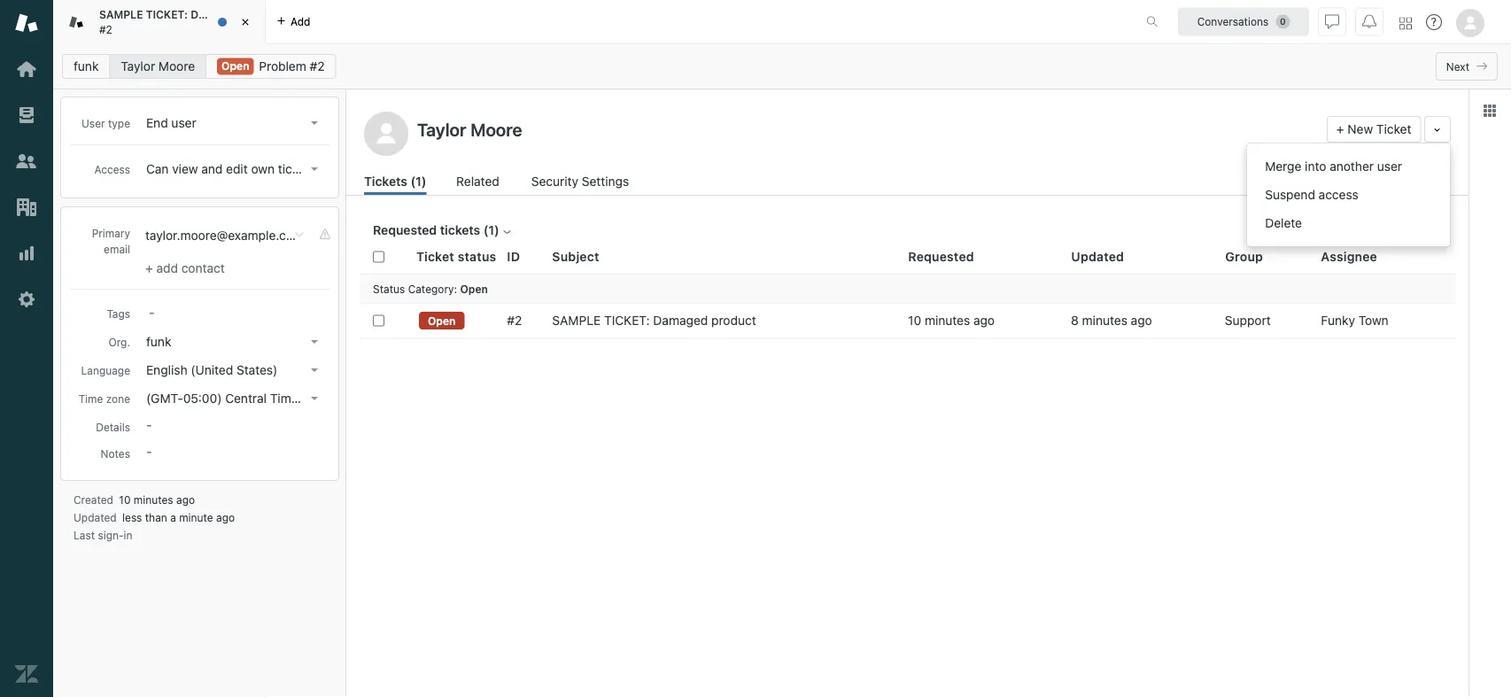 Task type: describe. For each thing, give the bounding box(es) containing it.
group
[[1226, 249, 1263, 264]]

taylor moore
[[121, 59, 195, 74]]

own
[[251, 162, 275, 176]]

apps image
[[1483, 104, 1497, 118]]

tags
[[107, 307, 130, 320]]

primary
[[92, 227, 130, 239]]

primary email
[[92, 227, 130, 255]]

states)
[[237, 363, 278, 377]]

new
[[1348, 122, 1373, 136]]

ticket: for sample ticket: damaged product
[[604, 313, 650, 328]]

arrow down image for user
[[311, 121, 318, 125]]

notes
[[101, 447, 130, 460]]

sample for sample ticket: damaged product #2
[[99, 8, 143, 21]]

sample ticket: damaged product link
[[552, 313, 756, 329]]

town
[[1359, 313, 1389, 328]]

suspend access link
[[1248, 181, 1450, 209]]

1 vertical spatial user
[[1377, 159, 1402, 174]]

can view and edit own tickets only button
[[141, 157, 343, 182]]

tab containing sample ticket: damaged product
[[53, 0, 284, 44]]

&
[[326, 391, 335, 406]]

ticket inside button
[[1377, 122, 1412, 136]]

add button
[[266, 0, 321, 43]]

conversations
[[1198, 16, 1269, 28]]

status
[[373, 282, 405, 295]]

status category : open
[[373, 282, 488, 295]]

related
[[456, 174, 500, 189]]

id
[[507, 249, 520, 264]]

sample ticket: damaged product #2
[[99, 8, 284, 35]]

arrow down image
[[311, 369, 318, 372]]

zendesk products image
[[1400, 17, 1412, 30]]

security
[[531, 174, 579, 189]]

conversations button
[[1178, 8, 1309, 36]]

minutes for 10
[[925, 313, 970, 328]]

last
[[74, 529, 95, 541]]

next button
[[1436, 52, 1498, 81]]

than
[[145, 511, 167, 524]]

arrow down image inside 'funk' button
[[311, 340, 318, 344]]

funky
[[1321, 313, 1356, 328]]

ticket status
[[416, 249, 497, 264]]

delete
[[1265, 216, 1302, 230]]

+ new ticket button
[[1327, 116, 1421, 143]]

Select All Tickets checkbox
[[373, 251, 385, 262]]

1 vertical spatial tickets
[[440, 223, 480, 237]]

get help image
[[1426, 14, 1442, 30]]

subject
[[552, 249, 599, 264]]

into
[[1305, 159, 1327, 174]]

problem
[[259, 59, 306, 74]]

0 horizontal spatial time
[[79, 392, 103, 405]]

email
[[104, 243, 130, 255]]

close image
[[237, 13, 254, 31]]

add inside "popup button"
[[291, 16, 311, 28]]

8 minutes ago
[[1071, 313, 1152, 328]]

merge
[[1265, 159, 1302, 174]]

related link
[[456, 172, 502, 195]]

updated inside created 10 minutes ago updated less than a minute ago last sign-in
[[74, 511, 117, 524]]

taylor moore link
[[109, 54, 206, 79]]

category
[[408, 282, 454, 295]]

requested for requested
[[908, 249, 974, 264]]

reporting image
[[15, 242, 38, 265]]

and
[[201, 162, 223, 176]]

+ new ticket
[[1337, 122, 1412, 136]]

:
[[454, 282, 457, 295]]

05:00)
[[183, 391, 222, 406]]

organizations image
[[15, 196, 38, 219]]

sample ticket: damaged product
[[552, 313, 756, 328]]

+ for + add contact
[[145, 261, 153, 276]]

open inside 'secondary' element
[[222, 60, 249, 72]]

(us
[[302, 391, 323, 406]]

support
[[1225, 313, 1271, 328]]

security settings
[[531, 174, 629, 189]]

customers image
[[15, 150, 38, 173]]

zone
[[106, 392, 130, 405]]

suspend access
[[1265, 187, 1359, 202]]

user inside button
[[171, 116, 196, 130]]

product for sample ticket: damaged product #2
[[243, 8, 284, 21]]

end user
[[146, 116, 196, 130]]

can view and edit own tickets only
[[146, 162, 343, 176]]

1 horizontal spatial updated
[[1072, 249, 1124, 264]]

created
[[74, 493, 113, 506]]

tickets
[[364, 174, 407, 189]]

10 inside grid
[[908, 313, 922, 328]]

access
[[94, 163, 130, 175]]

suspend
[[1265, 187, 1316, 202]]



Task type: locate. For each thing, give the bounding box(es) containing it.
0 horizontal spatial product
[[243, 8, 284, 21]]

funk left taylor
[[74, 59, 99, 74]]

1 vertical spatial +
[[145, 261, 153, 276]]

0 vertical spatial damaged
[[191, 8, 240, 21]]

funk up english
[[146, 334, 171, 349]]

(gmt-05:00) central time (us & canada) button
[[141, 386, 386, 411]]

open
[[222, 60, 249, 72], [460, 282, 488, 295], [428, 315, 456, 327]]

minutes
[[925, 313, 970, 328], [1082, 313, 1128, 328], [134, 493, 173, 506]]

view
[[172, 162, 198, 176]]

2 arrow down image from the top
[[311, 167, 318, 171]]

1 vertical spatial ticket
[[416, 249, 454, 264]]

assignee
[[1321, 249, 1378, 264]]

0 horizontal spatial user
[[171, 116, 196, 130]]

0 horizontal spatial minutes
[[134, 493, 173, 506]]

next
[[1447, 60, 1470, 73]]

0 vertical spatial updated
[[1072, 249, 1124, 264]]

grid containing ticket status
[[346, 239, 1469, 697]]

0 vertical spatial add
[[291, 16, 311, 28]]

arrow down image inside end user button
[[311, 121, 318, 125]]

0 horizontal spatial damaged
[[191, 8, 240, 21]]

damaged
[[191, 8, 240, 21], [653, 313, 708, 328]]

time zone
[[79, 392, 130, 405]]

product for sample ticket: damaged product
[[711, 313, 756, 328]]

tickets right own
[[278, 162, 316, 176]]

8
[[1071, 313, 1079, 328]]

#2 inside 'secondary' element
[[310, 59, 325, 74]]

sample up taylor
[[99, 8, 143, 21]]

#2 inside sample ticket: damaged product #2
[[99, 23, 112, 35]]

(united
[[191, 363, 233, 377]]

tabs tab list
[[53, 0, 1128, 44]]

sample down subject on the left of the page
[[552, 313, 601, 328]]

main element
[[0, 0, 53, 697]]

+ for + new ticket
[[1337, 122, 1345, 136]]

edit
[[226, 162, 248, 176]]

sample inside grid
[[552, 313, 601, 328]]

1 vertical spatial open
[[460, 282, 488, 295]]

1 horizontal spatial product
[[711, 313, 756, 328]]

0 horizontal spatial funk
[[74, 59, 99, 74]]

0 horizontal spatial updated
[[74, 511, 117, 524]]

0 horizontal spatial +
[[145, 261, 153, 276]]

sample for sample ticket: damaged product
[[552, 313, 601, 328]]

0 vertical spatial funk
[[74, 59, 99, 74]]

damaged inside sample ticket: damaged product #2
[[191, 8, 240, 21]]

1 vertical spatial funk
[[146, 334, 171, 349]]

1 horizontal spatial tickets
[[440, 223, 480, 237]]

minute
[[179, 511, 213, 524]]

tickets up ticket status in the left top of the page
[[440, 223, 480, 237]]

taylor.moore@example.com
[[145, 228, 304, 243]]

1 horizontal spatial 10
[[908, 313, 922, 328]]

add up problem #2
[[291, 16, 311, 28]]

canada)
[[338, 391, 386, 406]]

arrow down image for 05:00)
[[311, 397, 318, 400]]

0 horizontal spatial requested
[[373, 223, 437, 237]]

1 horizontal spatial open
[[428, 315, 456, 327]]

sample
[[99, 8, 143, 21], [552, 313, 601, 328]]

time
[[270, 391, 298, 406], [79, 392, 103, 405]]

notifications image
[[1363, 15, 1377, 29]]

arrow down image up arrow down icon
[[311, 340, 318, 344]]

damaged for sample ticket: damaged product #2
[[191, 8, 240, 21]]

10
[[908, 313, 922, 328], [119, 493, 131, 506]]

1 horizontal spatial ticket:
[[604, 313, 650, 328]]

created 10 minutes ago updated less than a minute ago last sign-in
[[74, 493, 235, 541]]

0 vertical spatial #2
[[99, 23, 112, 35]]

arrow down image inside (gmt-05:00) central time (us & canada) button
[[311, 397, 318, 400]]

3 arrow down image from the top
[[311, 340, 318, 344]]

0 vertical spatial (1)
[[411, 174, 427, 189]]

ticket: for sample ticket: damaged product #2
[[146, 8, 188, 21]]

(1)
[[411, 174, 427, 189], [484, 223, 500, 237]]

1 horizontal spatial #2
[[310, 59, 325, 74]]

org.
[[109, 336, 130, 348]]

- field
[[142, 302, 324, 322]]

0 horizontal spatial add
[[156, 261, 178, 276]]

1 arrow down image from the top
[[311, 121, 318, 125]]

central
[[225, 391, 267, 406]]

2 vertical spatial #2
[[507, 313, 522, 328]]

0 horizontal spatial open
[[222, 60, 249, 72]]

funk
[[74, 59, 99, 74], [146, 334, 171, 349]]

product inside sample ticket: damaged product #2
[[243, 8, 284, 21]]

2 horizontal spatial open
[[460, 282, 488, 295]]

english (united states) button
[[141, 358, 325, 383]]

ticket right new
[[1377, 122, 1412, 136]]

1 vertical spatial #2
[[310, 59, 325, 74]]

time inside button
[[270, 391, 298, 406]]

+ left new
[[1337, 122, 1345, 136]]

add left contact
[[156, 261, 178, 276]]

a
[[170, 511, 176, 524]]

sample inside sample ticket: damaged product #2
[[99, 8, 143, 21]]

english (united states)
[[146, 363, 278, 377]]

get started image
[[15, 58, 38, 81]]

admin image
[[15, 288, 38, 311]]

0 horizontal spatial tickets
[[278, 162, 316, 176]]

secondary element
[[53, 49, 1511, 84]]

settings
[[582, 174, 629, 189]]

arrow down image inside can view and edit own tickets only button
[[311, 167, 318, 171]]

0 vertical spatial +
[[1337, 122, 1345, 136]]

zendesk image
[[15, 663, 38, 686]]

1 horizontal spatial sample
[[552, 313, 601, 328]]

open down category
[[428, 315, 456, 327]]

2 vertical spatial open
[[428, 315, 456, 327]]

1 horizontal spatial minutes
[[925, 313, 970, 328]]

1 horizontal spatial user
[[1377, 159, 1402, 174]]

+ left contact
[[145, 261, 153, 276]]

requested tickets (1)
[[373, 223, 500, 237]]

0 vertical spatial ticket
[[1377, 122, 1412, 136]]

in
[[124, 529, 133, 541]]

sign-
[[98, 529, 124, 541]]

10 inside created 10 minutes ago updated less than a minute ago last sign-in
[[119, 493, 131, 506]]

1 vertical spatial product
[[711, 313, 756, 328]]

english
[[146, 363, 187, 377]]

1 vertical spatial updated
[[74, 511, 117, 524]]

time left the '(us'
[[270, 391, 298, 406]]

language
[[81, 364, 130, 377]]

only
[[319, 162, 343, 176]]

(1) right tickets
[[411, 174, 427, 189]]

1 vertical spatial (1)
[[484, 223, 500, 237]]

add
[[291, 16, 311, 28], [156, 261, 178, 276]]

0 vertical spatial 10
[[908, 313, 922, 328]]

user
[[82, 117, 105, 129]]

access
[[1319, 187, 1359, 202]]

1 horizontal spatial +
[[1337, 122, 1345, 136]]

1 vertical spatial ticket:
[[604, 313, 650, 328]]

time left the zone
[[79, 392, 103, 405]]

another
[[1330, 159, 1374, 174]]

0 vertical spatial ticket:
[[146, 8, 188, 21]]

arrow down image left &
[[311, 397, 318, 400]]

#2 down id
[[507, 313, 522, 328]]

requested up 10 minutes ago
[[908, 249, 974, 264]]

+
[[1337, 122, 1345, 136], [145, 261, 153, 276]]

(gmt-05:00) central time (us & canada)
[[146, 391, 386, 406]]

status
[[458, 249, 497, 264]]

merge into another user link
[[1248, 152, 1450, 181]]

arrow down image down problem #2
[[311, 121, 318, 125]]

merge into another user
[[1265, 159, 1402, 174]]

0 vertical spatial sample
[[99, 8, 143, 21]]

funk inside 'secondary' element
[[74, 59, 99, 74]]

button displays agent's chat status as invisible. image
[[1325, 15, 1340, 29]]

ticket:
[[146, 8, 188, 21], [604, 313, 650, 328]]

tab
[[53, 0, 284, 44]]

product inside grid
[[711, 313, 756, 328]]

1 horizontal spatial funk
[[146, 334, 171, 349]]

1 vertical spatial add
[[156, 261, 178, 276]]

10 minutes ago
[[908, 313, 995, 328]]

moore
[[159, 59, 195, 74]]

tickets (1)
[[364, 174, 427, 189]]

arrow down image for view
[[311, 167, 318, 171]]

funk button
[[141, 330, 325, 354]]

updated
[[1072, 249, 1124, 264], [74, 511, 117, 524]]

0 vertical spatial tickets
[[278, 162, 316, 176]]

1 horizontal spatial (1)
[[484, 223, 500, 237]]

0 horizontal spatial ticket
[[416, 249, 454, 264]]

can
[[146, 162, 169, 176]]

details
[[96, 421, 130, 433]]

open down close image
[[222, 60, 249, 72]]

4 arrow down image from the top
[[311, 397, 318, 400]]

0 horizontal spatial sample
[[99, 8, 143, 21]]

None text field
[[412, 116, 1320, 143]]

product
[[243, 8, 284, 21], [711, 313, 756, 328]]

minutes for 8
[[1082, 313, 1128, 328]]

+ add contact
[[145, 261, 225, 276]]

user type
[[82, 117, 130, 129]]

user right end
[[171, 116, 196, 130]]

1 horizontal spatial time
[[270, 391, 298, 406]]

type
[[108, 117, 130, 129]]

user right another
[[1377, 159, 1402, 174]]

damaged for sample ticket: damaged product
[[653, 313, 708, 328]]

zendesk support image
[[15, 12, 38, 35]]

open right ":"
[[460, 282, 488, 295]]

views image
[[15, 104, 38, 127]]

0 horizontal spatial 10
[[119, 493, 131, 506]]

grid
[[346, 239, 1469, 697]]

minutes inside created 10 minutes ago updated less than a minute ago last sign-in
[[134, 493, 173, 506]]

1 vertical spatial sample
[[552, 313, 601, 328]]

0 horizontal spatial ticket:
[[146, 8, 188, 21]]

requested up select all tickets 'option'
[[373, 223, 437, 237]]

user
[[171, 116, 196, 130], [1377, 159, 1402, 174]]

contact
[[181, 261, 225, 276]]

0 horizontal spatial #2
[[99, 23, 112, 35]]

1 horizontal spatial damaged
[[653, 313, 708, 328]]

tickets (1) link
[[364, 172, 427, 195]]

delete link
[[1248, 209, 1450, 237]]

ticket: inside "sample ticket: damaged product" link
[[604, 313, 650, 328]]

taylor
[[121, 59, 155, 74]]

0 vertical spatial user
[[171, 116, 196, 130]]

0 vertical spatial open
[[222, 60, 249, 72]]

less
[[122, 511, 142, 524]]

ticket inside grid
[[416, 249, 454, 264]]

end user button
[[141, 111, 325, 136]]

tickets
[[278, 162, 316, 176], [440, 223, 480, 237]]

funky town
[[1321, 313, 1389, 328]]

security settings link
[[531, 172, 634, 195]]

(1) up status
[[484, 223, 500, 237]]

1 vertical spatial damaged
[[653, 313, 708, 328]]

0 vertical spatial product
[[243, 8, 284, 21]]

1 horizontal spatial ticket
[[1377, 122, 1412, 136]]

1 horizontal spatial add
[[291, 16, 311, 28]]

updated down created
[[74, 511, 117, 524]]

0 vertical spatial requested
[[373, 223, 437, 237]]

+ inside button
[[1337, 122, 1345, 136]]

#2 up the funk link
[[99, 23, 112, 35]]

2 horizontal spatial minutes
[[1082, 313, 1128, 328]]

0 horizontal spatial (1)
[[411, 174, 427, 189]]

problem #2
[[259, 59, 325, 74]]

funk inside button
[[146, 334, 171, 349]]

ticket down the requested tickets (1)
[[416, 249, 454, 264]]

arrow down image
[[311, 121, 318, 125], [311, 167, 318, 171], [311, 340, 318, 344], [311, 397, 318, 400]]

arrow down image left only
[[311, 167, 318, 171]]

1 vertical spatial 10
[[119, 493, 131, 506]]

updated up 8 minutes ago
[[1072, 249, 1124, 264]]

None checkbox
[[373, 315, 385, 326]]

#2 right 'problem'
[[310, 59, 325, 74]]

requested for requested tickets (1)
[[373, 223, 437, 237]]

ticket: inside sample ticket: damaged product #2
[[146, 8, 188, 21]]

funk link
[[62, 54, 110, 79]]

2 horizontal spatial #2
[[507, 313, 522, 328]]

(gmt-
[[146, 391, 183, 406]]

1 horizontal spatial requested
[[908, 249, 974, 264]]

tickets inside button
[[278, 162, 316, 176]]

(1) inside "link"
[[411, 174, 427, 189]]

1 vertical spatial requested
[[908, 249, 974, 264]]



Task type: vqa. For each thing, say whether or not it's contained in the screenshot.
1 Result
no



